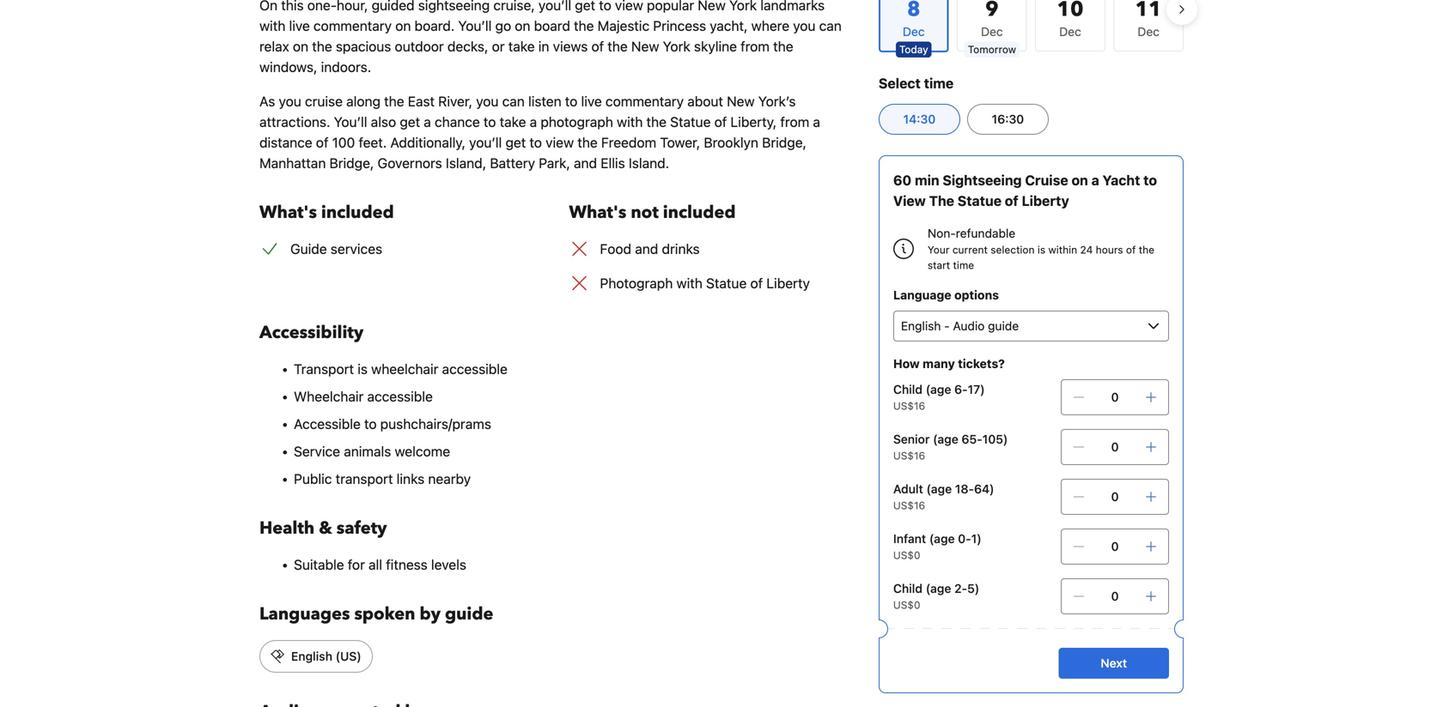 Task type: describe. For each thing, give the bounding box(es) containing it.
refundable
[[956, 226, 1015, 241]]

min
[[915, 172, 939, 189]]

17)
[[968, 383, 985, 397]]

princess
[[653, 18, 706, 34]]

you'll inside on this one-hour, guided sightseeing cruise, you'll get to view popular new york landmarks with live commentary on board. you'll go on board the majestic princess yacht, where you can relax on the spacious outdoor decks, or take in views of the new york skyline from the windows, indoors.
[[539, 0, 571, 13]]

services
[[331, 241, 382, 257]]

you'll inside as you cruise along the east river, you can listen to live commentary about new york's attractions. you'll also get a chance to take a photograph with the statue of liberty, from a distance of 100 feet. additionally, you'll get to view the freedom tower, brooklyn bridge, manhattan bridge, governors island, battery park, and ellis island.
[[469, 134, 502, 151]]

us$16 for adult
[[893, 500, 925, 512]]

additionally,
[[390, 134, 466, 151]]

child for child (age 6-17)
[[893, 383, 923, 397]]

photograph with statue of liberty
[[600, 275, 810, 292]]

along
[[346, 93, 381, 110]]

tower,
[[660, 134, 700, 151]]

selection
[[991, 244, 1035, 256]]

park,
[[539, 155, 570, 171]]

1 horizontal spatial new
[[698, 0, 726, 13]]

current
[[952, 244, 988, 256]]

guide
[[445, 603, 493, 627]]

for
[[348, 557, 365, 573]]

2 vertical spatial statue
[[706, 275, 747, 292]]

majestic
[[598, 18, 649, 34]]

us$16 for senior
[[893, 450, 925, 462]]

1 horizontal spatial york
[[729, 0, 757, 13]]

the
[[929, 193, 954, 209]]

live inside as you cruise along the east river, you can listen to live commentary about new york's attractions. you'll also get a chance to take a photograph with the statue of liberty, from a distance of 100 feet. additionally, you'll get to view the freedom tower, brooklyn bridge, manhattan bridge, governors island, battery park, and ellis island.
[[581, 93, 602, 110]]

view
[[893, 193, 926, 209]]

skyline
[[694, 38, 737, 55]]

(age for 6-
[[926, 383, 951, 397]]

the inside non-refundable your current selection is within 24 hours of the start time
[[1139, 244, 1154, 256]]

5)
[[967, 582, 979, 596]]

guide services
[[290, 241, 382, 257]]

child (age 2-5) us$0
[[893, 582, 979, 612]]

one-
[[307, 0, 337, 13]]

next button
[[1059, 649, 1169, 679]]

(age for 0-
[[929, 532, 955, 546]]

dec for 2nd dec button from right
[[1059, 24, 1081, 39]]

0 horizontal spatial you
[[279, 93, 301, 110]]

levels
[[431, 557, 466, 573]]

take inside as you cruise along the east river, you can listen to live commentary about new york's attractions. you'll also get a chance to take a photograph with the statue of liberty, from a distance of 100 feet. additionally, you'll get to view the freedom tower, brooklyn bridge, manhattan bridge, governors island, battery park, and ellis island.
[[500, 114, 526, 130]]

can inside as you cruise along the east river, you can listen to live commentary about new york's attractions. you'll also get a chance to take a photograph with the statue of liberty, from a distance of 100 feet. additionally, you'll get to view the freedom tower, brooklyn bridge, manhattan bridge, governors island, battery park, and ellis island.
[[502, 93, 525, 110]]

0 for child (age 6-17)
[[1111, 390, 1119, 405]]

live inside on this one-hour, guided sightseeing cruise, you'll get to view popular new york landmarks with live commentary on board. you'll go on board the majestic princess yacht, where you can relax on the spacious outdoor decks, or take in views of the new york skyline from the windows, indoors.
[[289, 18, 310, 34]]

0 horizontal spatial is
[[358, 361, 368, 378]]

languages spoken by guide
[[259, 603, 493, 627]]

on
[[259, 0, 277, 13]]

cruise
[[1025, 172, 1068, 189]]

a right liberty,
[[813, 114, 820, 130]]

dec tomorrow
[[968, 24, 1016, 55]]

the down where on the top of page
[[773, 38, 793, 55]]

island,
[[446, 155, 486, 171]]

to right chance
[[484, 114, 496, 130]]

you inside on this one-hour, guided sightseeing cruise, you'll get to view popular new york landmarks with live commentary on board. you'll go on board the majestic princess yacht, where you can relax on the spacious outdoor decks, or take in views of the new york skyline from the windows, indoors.
[[793, 18, 816, 34]]

how
[[893, 357, 920, 371]]

on down guided
[[395, 18, 411, 34]]

from inside as you cruise along the east river, you can listen to live commentary about new york's attractions. you'll also get a chance to take a photograph with the statue of liberty, from a distance of 100 feet. additionally, you'll get to view the freedom tower, brooklyn bridge, manhattan bridge, governors island, battery park, and ellis island.
[[780, 114, 809, 130]]

commentary inside as you cruise along the east river, you can listen to live commentary about new york's attractions. you'll also get a chance to take a photograph with the statue of liberty, from a distance of 100 feet. additionally, you'll get to view the freedom tower, brooklyn bridge, manhattan bridge, governors island, battery park, and ellis island.
[[606, 93, 684, 110]]

(us)
[[336, 650, 361, 664]]

chance
[[435, 114, 480, 130]]

region containing dec
[[865, 0, 1197, 59]]

infant (age 0-1) us$0
[[893, 532, 982, 562]]

outdoor
[[395, 38, 444, 55]]

photograph
[[600, 275, 673, 292]]

your
[[928, 244, 950, 256]]

get inside on this one-hour, guided sightseeing cruise, you'll get to view popular new york landmarks with live commentary on board. you'll go on board the majestic princess yacht, where you can relax on the spacious outdoor decks, or take in views of the new york skyline from the windows, indoors.
[[575, 0, 595, 13]]

as
[[259, 93, 275, 110]]

you'll inside as you cruise along the east river, you can listen to live commentary about new york's attractions. you'll also get a chance to take a photograph with the statue of liberty, from a distance of 100 feet. additionally, you'll get to view the freedom tower, brooklyn bridge, manhattan bridge, governors island, battery park, and ellis island.
[[334, 114, 367, 130]]

spacious
[[336, 38, 391, 55]]

wheelchair
[[294, 389, 364, 405]]

transport
[[336, 471, 393, 487]]

english (us)
[[291, 650, 361, 664]]

senior (age 65-105) us$16
[[893, 432, 1008, 462]]

languages
[[259, 603, 350, 627]]

64)
[[974, 482, 994, 496]]

statue inside 60 min sightseeing cruise on a yacht to view the statue of liberty
[[958, 193, 1002, 209]]

to up park,
[[529, 134, 542, 151]]

island.
[[629, 155, 669, 171]]

the down photograph
[[577, 134, 598, 151]]

pushchairs/prams
[[380, 416, 491, 432]]

options
[[954, 288, 999, 302]]

2 included from the left
[[663, 201, 736, 225]]

yacht
[[1103, 172, 1140, 189]]

senior
[[893, 432, 930, 447]]

infant
[[893, 532, 926, 546]]

guided
[[372, 0, 415, 13]]

the up indoors.
[[312, 38, 332, 55]]

1)
[[971, 532, 982, 546]]

and inside as you cruise along the east river, you can listen to live commentary about new york's attractions. you'll also get a chance to take a photograph with the statue of liberty, from a distance of 100 feet. additionally, you'll get to view the freedom tower, brooklyn bridge, manhattan bridge, governors island, battery park, and ellis island.
[[574, 155, 597, 171]]

public
[[294, 471, 332, 487]]

a down "listen"
[[530, 114, 537, 130]]

you'll inside on this one-hour, guided sightseeing cruise, you'll get to view popular new york landmarks with live commentary on board. you'll go on board the majestic princess yacht, where you can relax on the spacious outdoor decks, or take in views of the new york skyline from the windows, indoors.
[[458, 18, 492, 34]]

go
[[495, 18, 511, 34]]

view inside on this one-hour, guided sightseeing cruise, you'll get to view popular new york landmarks with live commentary on board. you'll go on board the majestic princess yacht, where you can relax on the spacious outdoor decks, or take in views of the new york skyline from the windows, indoors.
[[615, 0, 643, 13]]

dec for second dec button
[[1138, 24, 1160, 39]]

child for child (age 2-5)
[[893, 582, 923, 596]]

next
[[1101, 657, 1127, 671]]

accessible to pushchairs/prams
[[294, 416, 491, 432]]

river,
[[438, 93, 472, 110]]

tomorrow
[[968, 43, 1016, 55]]

to inside on this one-hour, guided sightseeing cruise, you'll get to view popular new york landmarks with live commentary on board. you'll go on board the majestic princess yacht, where you can relax on the spacious outdoor decks, or take in views of the new york skyline from the windows, indoors.
[[599, 0, 611, 13]]

a up additionally,
[[424, 114, 431, 130]]

distance
[[259, 134, 312, 151]]

tickets?
[[958, 357, 1005, 371]]

0 horizontal spatial get
[[400, 114, 420, 130]]

wheelchair
[[371, 361, 438, 378]]

1 horizontal spatial accessible
[[442, 361, 508, 378]]

2-
[[954, 582, 967, 596]]

(age for 2-
[[926, 582, 951, 596]]

nearby
[[428, 471, 471, 487]]

of inside non-refundable your current selection is within 24 hours of the start time
[[1126, 244, 1136, 256]]

board.
[[415, 18, 455, 34]]

governors
[[378, 155, 442, 171]]



Task type: vqa. For each thing, say whether or not it's contained in the screenshot.
the key
no



Task type: locate. For each thing, give the bounding box(es) containing it.
0 vertical spatial you'll
[[458, 18, 492, 34]]

time down current on the right top
[[953, 259, 974, 271]]

us$16 up the senior
[[893, 400, 925, 412]]

0 horizontal spatial and
[[574, 155, 597, 171]]

health & safety
[[259, 517, 387, 541]]

us$16 down adult
[[893, 500, 925, 512]]

take up battery
[[500, 114, 526, 130]]

to up majestic
[[599, 0, 611, 13]]

3 dec from the left
[[1138, 24, 1160, 39]]

0 horizontal spatial view
[[546, 134, 574, 151]]

food and drinks
[[600, 241, 700, 257]]

1 vertical spatial is
[[358, 361, 368, 378]]

spoken
[[354, 603, 415, 627]]

accessible up pushchairs/prams
[[442, 361, 508, 378]]

bridge,
[[762, 134, 807, 151], [329, 155, 374, 171]]

1 what's from the left
[[259, 201, 317, 225]]

what's for what's not included
[[569, 201, 626, 225]]

2 horizontal spatial you
[[793, 18, 816, 34]]

get down east
[[400, 114, 420, 130]]

us$16 inside senior (age 65-105) us$16
[[893, 450, 925, 462]]

0 vertical spatial can
[[819, 18, 842, 34]]

york's
[[758, 93, 796, 110]]

1 horizontal spatial can
[[819, 18, 842, 34]]

liberty
[[1022, 193, 1069, 209], [766, 275, 810, 292]]

about
[[687, 93, 723, 110]]

1 vertical spatial from
[[780, 114, 809, 130]]

1 vertical spatial with
[[617, 114, 643, 130]]

accessible down transport is wheelchair accessible
[[367, 389, 433, 405]]

1 dec from the left
[[981, 24, 1003, 39]]

take left 'in'
[[508, 38, 535, 55]]

2 dec button from the left
[[1113, 0, 1184, 52]]

0 vertical spatial and
[[574, 155, 597, 171]]

sightseeing
[[943, 172, 1022, 189]]

(age left "18-" on the bottom right
[[926, 482, 952, 496]]

on up the windows,
[[293, 38, 308, 55]]

york down the princess at the left top
[[663, 38, 690, 55]]

(age left 2-
[[926, 582, 951, 596]]

on right go
[[515, 18, 530, 34]]

2 dec from the left
[[1059, 24, 1081, 39]]

feet.
[[359, 134, 387, 151]]

from down york's
[[780, 114, 809, 130]]

2 horizontal spatial new
[[727, 93, 755, 110]]

0 horizontal spatial with
[[259, 18, 285, 34]]

0 vertical spatial statue
[[670, 114, 711, 130]]

on inside 60 min sightseeing cruise on a yacht to view the statue of liberty
[[1072, 172, 1088, 189]]

view
[[615, 0, 643, 13], [546, 134, 574, 151]]

0 for infant (age 0-1)
[[1111, 540, 1119, 554]]

also
[[371, 114, 396, 130]]

us$0 down infant (age 0-1) us$0 at the right bottom
[[893, 600, 920, 612]]

you up the attractions.
[[279, 93, 301, 110]]

0 horizontal spatial liberty
[[766, 275, 810, 292]]

as you cruise along the east river, you can listen to live commentary about new york's attractions. you'll also get a chance to take a photograph with the statue of liberty, from a distance of 100 feet. additionally, you'll get to view the freedom tower, brooklyn bridge, manhattan bridge, governors island, battery park, and ellis island.
[[259, 93, 820, 171]]

you'll up decks,
[[458, 18, 492, 34]]

1 horizontal spatial live
[[581, 93, 602, 110]]

child inside the child (age 2-5) us$0
[[893, 582, 923, 596]]

0 vertical spatial commentary
[[313, 18, 392, 34]]

&
[[319, 517, 332, 541]]

live down this
[[289, 18, 310, 34]]

can down landmarks
[[819, 18, 842, 34]]

0 horizontal spatial dec
[[981, 24, 1003, 39]]

us$16 inside adult (age 18-64) us$16
[[893, 500, 925, 512]]

105)
[[982, 432, 1008, 447]]

can
[[819, 18, 842, 34], [502, 93, 525, 110]]

the up views
[[574, 18, 594, 34]]

accessible
[[294, 416, 361, 432]]

time right select
[[924, 75, 954, 91]]

1 included from the left
[[321, 201, 394, 225]]

6-
[[954, 383, 968, 397]]

us$0 down infant
[[893, 550, 920, 562]]

select
[[879, 75, 921, 91]]

this
[[281, 0, 304, 13]]

0 horizontal spatial york
[[663, 38, 690, 55]]

what's up guide
[[259, 201, 317, 225]]

you'll
[[539, 0, 571, 13], [469, 134, 502, 151]]

0 vertical spatial is
[[1037, 244, 1045, 256]]

statue
[[670, 114, 711, 130], [958, 193, 1002, 209], [706, 275, 747, 292]]

(age inside child (age 6-17) us$16
[[926, 383, 951, 397]]

to up photograph
[[565, 93, 578, 110]]

65-
[[962, 432, 982, 447]]

1 vertical spatial liberty
[[766, 275, 810, 292]]

us$0 for child
[[893, 600, 920, 612]]

us$0 inside infant (age 0-1) us$0
[[893, 550, 920, 562]]

2 what's from the left
[[569, 201, 626, 225]]

1 vertical spatial view
[[546, 134, 574, 151]]

dec
[[981, 24, 1003, 39], [1059, 24, 1081, 39], [1138, 24, 1160, 39]]

us$16 for child
[[893, 400, 925, 412]]

1 horizontal spatial you'll
[[539, 0, 571, 13]]

the up 'also'
[[384, 93, 404, 110]]

0 for adult (age 18-64)
[[1111, 490, 1119, 504]]

0 vertical spatial child
[[893, 383, 923, 397]]

a left yacht
[[1091, 172, 1099, 189]]

service animals welcome
[[294, 444, 450, 460]]

or
[[492, 38, 505, 55]]

2 vertical spatial new
[[727, 93, 755, 110]]

us$0 inside the child (age 2-5) us$0
[[893, 600, 920, 612]]

2 vertical spatial with
[[676, 275, 703, 292]]

and left ellis
[[574, 155, 597, 171]]

from down where on the top of page
[[741, 38, 770, 55]]

3 0 from the top
[[1111, 490, 1119, 504]]

hours
[[1096, 244, 1123, 256]]

1 0 from the top
[[1111, 390, 1119, 405]]

1 horizontal spatial included
[[663, 201, 736, 225]]

1 horizontal spatial commentary
[[606, 93, 684, 110]]

4 0 from the top
[[1111, 540, 1119, 554]]

2 us$0 from the top
[[893, 600, 920, 612]]

100
[[332, 134, 355, 151]]

1 horizontal spatial you'll
[[458, 18, 492, 34]]

5 0 from the top
[[1111, 590, 1119, 604]]

0 horizontal spatial what's
[[259, 201, 317, 225]]

where
[[751, 18, 789, 34]]

the up tower,
[[646, 114, 667, 130]]

landmarks
[[760, 0, 825, 13]]

1 vertical spatial us$16
[[893, 450, 925, 462]]

service
[[294, 444, 340, 460]]

0 horizontal spatial accessible
[[367, 389, 433, 405]]

to right yacht
[[1143, 172, 1157, 189]]

fitness
[[386, 557, 427, 573]]

get up views
[[575, 0, 595, 13]]

what's for what's included
[[259, 201, 317, 225]]

1 horizontal spatial you
[[476, 93, 499, 110]]

of inside on this one-hour, guided sightseeing cruise, you'll get to view popular new york landmarks with live commentary on board. you'll go on board the majestic princess yacht, where you can relax on the spacious outdoor decks, or take in views of the new york skyline from the windows, indoors.
[[591, 38, 604, 55]]

0 vertical spatial accessible
[[442, 361, 508, 378]]

2 0 from the top
[[1111, 440, 1119, 454]]

2 vertical spatial get
[[505, 134, 526, 151]]

0 horizontal spatial live
[[289, 18, 310, 34]]

from inside on this one-hour, guided sightseeing cruise, you'll get to view popular new york landmarks with live commentary on board. you'll go on board the majestic princess yacht, where you can relax on the spacious outdoor decks, or take in views of the new york skyline from the windows, indoors.
[[741, 38, 770, 55]]

1 horizontal spatial is
[[1037, 244, 1045, 256]]

1 dec button from the left
[[1035, 0, 1105, 52]]

can inside on this one-hour, guided sightseeing cruise, you'll get to view popular new york landmarks with live commentary on board. you'll go on board the majestic princess yacht, where you can relax on the spacious outdoor decks, or take in views of the new york skyline from the windows, indoors.
[[819, 18, 842, 34]]

us$16 inside child (age 6-17) us$16
[[893, 400, 925, 412]]

not
[[631, 201, 659, 225]]

1 us$16 from the top
[[893, 400, 925, 412]]

0 vertical spatial bridge,
[[762, 134, 807, 151]]

1 vertical spatial can
[[502, 93, 525, 110]]

region
[[865, 0, 1197, 59]]

with up freedom
[[617, 114, 643, 130]]

new up liberty,
[[727, 93, 755, 110]]

on right cruise on the top of page
[[1072, 172, 1088, 189]]

1 vertical spatial take
[[500, 114, 526, 130]]

1 vertical spatial accessible
[[367, 389, 433, 405]]

live up photograph
[[581, 93, 602, 110]]

(age inside the child (age 2-5) us$0
[[926, 582, 951, 596]]

with inside as you cruise along the east river, you can listen to live commentary about new york's attractions. you'll also get a chance to take a photograph with the statue of liberty, from a distance of 100 feet. additionally, you'll get to view the freedom tower, brooklyn bridge, manhattan bridge, governors island, battery park, and ellis island.
[[617, 114, 643, 130]]

adult
[[893, 482, 923, 496]]

of
[[591, 38, 604, 55], [714, 114, 727, 130], [316, 134, 329, 151], [1005, 193, 1018, 209], [1126, 244, 1136, 256], [750, 275, 763, 292]]

0 horizontal spatial dec button
[[1035, 0, 1105, 52]]

to inside 60 min sightseeing cruise on a yacht to view the statue of liberty
[[1143, 172, 1157, 189]]

1 horizontal spatial bridge,
[[762, 134, 807, 151]]

accessibility
[[259, 321, 363, 345]]

is inside non-refundable your current selection is within 24 hours of the start time
[[1037, 244, 1045, 256]]

decks,
[[447, 38, 488, 55]]

1 horizontal spatial dec button
[[1113, 0, 1184, 52]]

0 vertical spatial liberty
[[1022, 193, 1069, 209]]

board
[[534, 18, 570, 34]]

0 vertical spatial take
[[508, 38, 535, 55]]

views
[[553, 38, 588, 55]]

(age left 0-
[[929, 532, 955, 546]]

within
[[1048, 244, 1077, 256]]

1 horizontal spatial with
[[617, 114, 643, 130]]

you'll up island,
[[469, 134, 502, 151]]

you'll up board
[[539, 0, 571, 13]]

what's up food
[[569, 201, 626, 225]]

you right river,
[[476, 93, 499, 110]]

1 horizontal spatial what's
[[569, 201, 626, 225]]

health
[[259, 517, 314, 541]]

us$16 down the senior
[[893, 450, 925, 462]]

0 horizontal spatial you'll
[[469, 134, 502, 151]]

view inside as you cruise along the east river, you can listen to live commentary about new york's attractions. you'll also get a chance to take a photograph with the statue of liberty, from a distance of 100 feet. additionally, you'll get to view the freedom tower, brooklyn bridge, manhattan bridge, governors island, battery park, and ellis island.
[[546, 134, 574, 151]]

how many tickets?
[[893, 357, 1005, 371]]

time
[[924, 75, 954, 91], [953, 259, 974, 271]]

(age inside adult (age 18-64) us$16
[[926, 482, 952, 496]]

0 vertical spatial live
[[289, 18, 310, 34]]

welcome
[[395, 444, 450, 460]]

2 child from the top
[[893, 582, 923, 596]]

public transport links nearby
[[294, 471, 471, 487]]

0 vertical spatial us$0
[[893, 550, 920, 562]]

1 horizontal spatial and
[[635, 241, 658, 257]]

2 us$16 from the top
[[893, 450, 925, 462]]

safety
[[337, 517, 387, 541]]

1 vertical spatial child
[[893, 582, 923, 596]]

2 horizontal spatial with
[[676, 275, 703, 292]]

statue inside as you cruise along the east river, you can listen to live commentary about new york's attractions. you'll also get a chance to take a photograph with the statue of liberty, from a distance of 100 feet. additionally, you'll get to view the freedom tower, brooklyn bridge, manhattan bridge, governors island, battery park, and ellis island.
[[670, 114, 711, 130]]

can left "listen"
[[502, 93, 525, 110]]

3 us$16 from the top
[[893, 500, 925, 512]]

a
[[424, 114, 431, 130], [530, 114, 537, 130], [813, 114, 820, 130], [1091, 172, 1099, 189]]

1 horizontal spatial get
[[505, 134, 526, 151]]

14:30
[[903, 112, 936, 126]]

new up yacht,
[[698, 0, 726, 13]]

0 horizontal spatial you'll
[[334, 114, 367, 130]]

0 vertical spatial with
[[259, 18, 285, 34]]

commentary up freedom
[[606, 93, 684, 110]]

is up wheelchair accessible
[[358, 361, 368, 378]]

1 vertical spatial you'll
[[469, 134, 502, 151]]

non-
[[928, 226, 956, 241]]

photograph
[[541, 114, 613, 130]]

(age left 65-
[[933, 432, 958, 447]]

listen
[[528, 93, 561, 110]]

language
[[893, 288, 951, 302]]

0 horizontal spatial can
[[502, 93, 525, 110]]

1 horizontal spatial liberty
[[1022, 193, 1069, 209]]

with inside on this one-hour, guided sightseeing cruise, you'll get to view popular new york landmarks with live commentary on board. you'll go on board the majestic princess yacht, where you can relax on the spacious outdoor decks, or take in views of the new york skyline from the windows, indoors.
[[259, 18, 285, 34]]

bridge, down 100 at the left top of the page
[[329, 155, 374, 171]]

included up the services
[[321, 201, 394, 225]]

1 horizontal spatial view
[[615, 0, 643, 13]]

you down landmarks
[[793, 18, 816, 34]]

(age for 18-
[[926, 482, 952, 496]]

2 vertical spatial us$16
[[893, 500, 925, 512]]

drinks
[[662, 241, 700, 257]]

is left within
[[1037, 244, 1045, 256]]

windows,
[[259, 59, 317, 75]]

1 vertical spatial get
[[400, 114, 420, 130]]

us$0 for infant
[[893, 550, 920, 562]]

(age for 65-
[[933, 432, 958, 447]]

york up yacht,
[[729, 0, 757, 13]]

select time
[[879, 75, 954, 91]]

16:30
[[992, 112, 1024, 126]]

language options
[[893, 288, 999, 302]]

0 horizontal spatial bridge,
[[329, 155, 374, 171]]

(age inside senior (age 65-105) us$16
[[933, 432, 958, 447]]

1 vertical spatial time
[[953, 259, 974, 271]]

east
[[408, 93, 435, 110]]

1 vertical spatial us$0
[[893, 600, 920, 612]]

the right the hours
[[1139, 244, 1154, 256]]

0 vertical spatial york
[[729, 0, 757, 13]]

child down infant
[[893, 582, 923, 596]]

attractions.
[[259, 114, 330, 130]]

to up service animals welcome
[[364, 416, 377, 432]]

2 horizontal spatial get
[[575, 0, 595, 13]]

you'll up 100 at the left top of the page
[[334, 114, 367, 130]]

liberty,
[[730, 114, 777, 130]]

24
[[1080, 244, 1093, 256]]

adult (age 18-64) us$16
[[893, 482, 994, 512]]

with down on
[[259, 18, 285, 34]]

1 vertical spatial new
[[631, 38, 659, 55]]

view up park,
[[546, 134, 574, 151]]

accessible
[[442, 361, 508, 378], [367, 389, 433, 405]]

1 vertical spatial live
[[581, 93, 602, 110]]

1 vertical spatial and
[[635, 241, 658, 257]]

wheelchair accessible
[[294, 389, 433, 405]]

liberty inside 60 min sightseeing cruise on a yacht to view the statue of liberty
[[1022, 193, 1069, 209]]

0 vertical spatial from
[[741, 38, 770, 55]]

2 horizontal spatial dec
[[1138, 24, 1160, 39]]

1 us$0 from the top
[[893, 550, 920, 562]]

1 vertical spatial statue
[[958, 193, 1002, 209]]

1 vertical spatial bridge,
[[329, 155, 374, 171]]

dec inside dec tomorrow
[[981, 24, 1003, 39]]

0 vertical spatial you'll
[[539, 0, 571, 13]]

child inside child (age 6-17) us$16
[[893, 383, 923, 397]]

(age inside infant (age 0-1) us$0
[[929, 532, 955, 546]]

0 for child (age 2-5)
[[1111, 590, 1119, 604]]

1 child from the top
[[893, 383, 923, 397]]

commentary inside on this one-hour, guided sightseeing cruise, you'll get to view popular new york landmarks with live commentary on board. you'll go on board the majestic princess yacht, where you can relax on the spacious outdoor decks, or take in views of the new york skyline from the windows, indoors.
[[313, 18, 392, 34]]

0 horizontal spatial commentary
[[313, 18, 392, 34]]

0 vertical spatial view
[[615, 0, 643, 13]]

hour,
[[337, 0, 368, 13]]

new down majestic
[[631, 38, 659, 55]]

all
[[369, 557, 382, 573]]

brooklyn
[[704, 134, 758, 151]]

1 vertical spatial you'll
[[334, 114, 367, 130]]

a inside 60 min sightseeing cruise on a yacht to view the statue of liberty
[[1091, 172, 1099, 189]]

time inside non-refundable your current selection is within 24 hours of the start time
[[953, 259, 974, 271]]

0 horizontal spatial included
[[321, 201, 394, 225]]

0 for senior (age 65-105)
[[1111, 440, 1119, 454]]

and right food
[[635, 241, 658, 257]]

0 vertical spatial us$16
[[893, 400, 925, 412]]

0-
[[958, 532, 971, 546]]

1 vertical spatial york
[[663, 38, 690, 55]]

of inside 60 min sightseeing cruise on a yacht to view the statue of liberty
[[1005, 193, 1018, 209]]

0 vertical spatial time
[[924, 75, 954, 91]]

included up drinks at top
[[663, 201, 736, 225]]

new inside as you cruise along the east river, you can listen to live commentary about new york's attractions. you'll also get a chance to take a photograph with the statue of liberty, from a distance of 100 feet. additionally, you'll get to view the freedom tower, brooklyn bridge, manhattan bridge, governors island, battery park, and ellis island.
[[727, 93, 755, 110]]

cruise
[[305, 93, 343, 110]]

get up battery
[[505, 134, 526, 151]]

by
[[420, 603, 441, 627]]

child down "how"
[[893, 383, 923, 397]]

to
[[599, 0, 611, 13], [565, 93, 578, 110], [484, 114, 496, 130], [529, 134, 542, 151], [1143, 172, 1157, 189], [364, 416, 377, 432]]

child
[[893, 383, 923, 397], [893, 582, 923, 596]]

cruise,
[[493, 0, 535, 13]]

with down drinks at top
[[676, 275, 703, 292]]

0 vertical spatial get
[[575, 0, 595, 13]]

commentary down hour,
[[313, 18, 392, 34]]

freedom
[[601, 134, 656, 151]]

you
[[793, 18, 816, 34], [279, 93, 301, 110], [476, 93, 499, 110]]

0 horizontal spatial from
[[741, 38, 770, 55]]

many
[[923, 357, 955, 371]]

0 vertical spatial new
[[698, 0, 726, 13]]

1 horizontal spatial dec
[[1059, 24, 1081, 39]]

view up majestic
[[615, 0, 643, 13]]

bridge, down liberty,
[[762, 134, 807, 151]]

transport
[[294, 361, 354, 378]]

the down majestic
[[608, 38, 628, 55]]

(age left 6-
[[926, 383, 951, 397]]

1 horizontal spatial from
[[780, 114, 809, 130]]

1 vertical spatial commentary
[[606, 93, 684, 110]]

with
[[259, 18, 285, 34], [617, 114, 643, 130], [676, 275, 703, 292]]

battery
[[490, 155, 535, 171]]

in
[[538, 38, 549, 55]]

take inside on this one-hour, guided sightseeing cruise, you'll get to view popular new york landmarks with live commentary on board. you'll go on board the majestic princess yacht, where you can relax on the spacious outdoor decks, or take in views of the new york skyline from the windows, indoors.
[[508, 38, 535, 55]]

0 horizontal spatial new
[[631, 38, 659, 55]]



